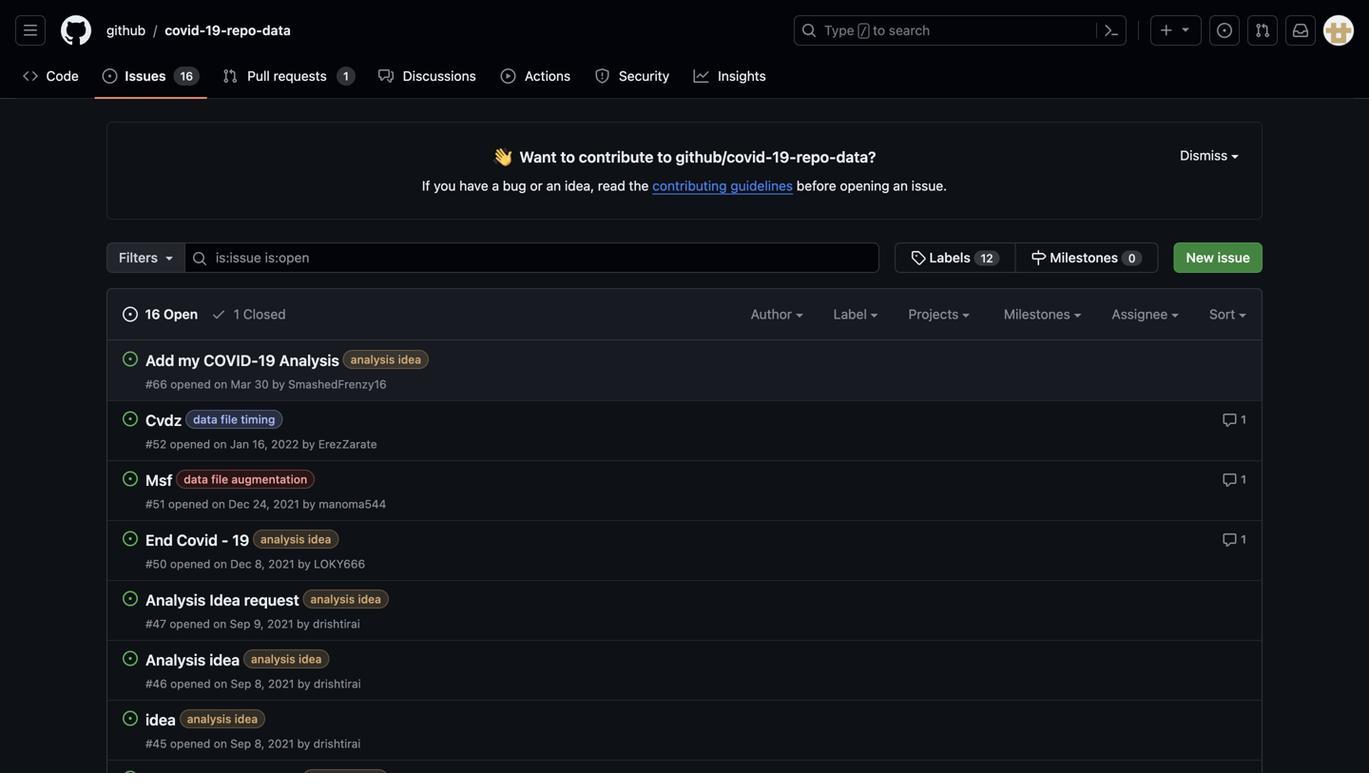 Task type: vqa. For each thing, say whether or not it's contained in the screenshot.


Task type: locate. For each thing, give the bounding box(es) containing it.
opened down the my at the top left of the page
[[170, 378, 211, 391]]

filters
[[119, 250, 158, 265]]

on for add my covid-19 analysis
[[214, 378, 228, 391]]

analysis for analysis idea
[[251, 653, 296, 666]]

0 horizontal spatial an
[[547, 178, 561, 194]]

security link
[[587, 62, 679, 90]]

idea
[[398, 353, 422, 366], [308, 533, 331, 546], [358, 593, 381, 606], [210, 651, 240, 669], [299, 653, 322, 666], [146, 711, 176, 729], [235, 713, 258, 726]]

issue opened image
[[1218, 23, 1233, 38], [102, 68, 117, 84], [123, 307, 138, 322]]

milestones for milestones 0
[[1051, 250, 1119, 265]]

comment image for msf
[[1223, 473, 1238, 488]]

on down data file augmentation
[[212, 498, 225, 511]]

#66
[[146, 378, 167, 391]]

0 vertical spatial sep
[[230, 617, 251, 631]]

1 for end covid - 19
[[1242, 533, 1247, 546]]

issue
[[1218, 250, 1251, 265]]

3 open issue element from the top
[[123, 471, 138, 487]]

5 open issue element from the top
[[123, 591, 138, 606]]

19- up git pull request image
[[206, 22, 227, 38]]

read
[[598, 178, 626, 194]]

analysis idea for analysis idea
[[251, 653, 322, 666]]

analysis down loky666
[[311, 593, 355, 606]]

end covid - 19
[[146, 531, 249, 549]]

16 left open
[[145, 306, 160, 322]]

data right msf link
[[184, 473, 208, 486]]

3 1 link from the top
[[1223, 531, 1247, 548]]

sep down analysis idea link
[[231, 677, 251, 691]]

projects button
[[909, 304, 971, 324]]

1 horizontal spatial 19
[[258, 352, 276, 370]]

opened for analysis idea request
[[170, 617, 210, 631]]

2021 up request
[[268, 557, 295, 571]]

end covid - 19 link
[[146, 531, 249, 549]]

opened right '#45'
[[170, 737, 211, 751]]

1 1 link from the top
[[1223, 411, 1247, 428]]

0 vertical spatial 16
[[180, 69, 193, 83]]

milestones right milestone image at right top
[[1051, 250, 1119, 265]]

on for analysis idea
[[214, 677, 227, 691]]

1 vertical spatial comment image
[[1223, 473, 1238, 488]]

covid-
[[204, 352, 258, 370]]

closed
[[243, 306, 286, 322]]

command palette image
[[1105, 23, 1120, 38]]

6 open issue element from the top
[[123, 651, 138, 666]]

file left augmentation
[[211, 473, 228, 486]]

an right the or
[[547, 178, 561, 194]]

2021 right 9,
[[267, 617, 294, 631]]

1 vertical spatial 19-
[[773, 148, 797, 166]]

to left search
[[873, 22, 886, 38]]

analysis idea request
[[146, 591, 299, 609]]

guidelines
[[731, 178, 793, 194]]

16 for 16 open
[[145, 306, 160, 322]]

opened right the #52
[[170, 438, 210, 451]]

analysis idea link for idea
[[180, 710, 266, 729]]

8 open issue element from the top
[[123, 771, 138, 773]]

1 vertical spatial 19
[[232, 531, 249, 549]]

milestones
[[1051, 250, 1119, 265], [1005, 306, 1075, 322]]

open issue element for analysis idea
[[123, 651, 138, 666]]

1 vertical spatial sep
[[231, 677, 251, 691]]

git pull request image
[[1256, 23, 1271, 38]]

open issue image for cvdz
[[123, 411, 138, 427]]

data inside data file augmentation link
[[184, 473, 208, 486]]

before
[[797, 178, 837, 194]]

opened for cvdz
[[170, 438, 210, 451]]

milestone image
[[1032, 250, 1047, 265]]

dec
[[229, 498, 250, 511], [230, 557, 252, 571]]

/ inside type / to search
[[861, 25, 868, 38]]

to right want
[[561, 148, 575, 166]]

2 vertical spatial data
[[184, 473, 208, 486]]

author button
[[751, 304, 804, 324]]

labels 12
[[926, 250, 994, 265]]

/ right github
[[153, 22, 157, 38]]

by for analysis idea request
[[297, 617, 310, 631]]

opened right '#51'
[[168, 498, 209, 511]]

comment image
[[1223, 413, 1238, 428], [1223, 473, 1238, 488]]

19- inside github / covid-19-repo-data
[[206, 22, 227, 38]]

2 open issue element from the top
[[123, 411, 138, 427]]

1 vertical spatial drishtirai link
[[314, 677, 361, 691]]

7 open issue element from the top
[[123, 711, 138, 726]]

8, down #46             opened on sep 8, 2021 by drishtirai
[[254, 737, 265, 751]]

to
[[873, 22, 886, 38], [561, 148, 575, 166], [658, 148, 672, 166]]

by right '2022'
[[302, 438, 315, 451]]

0 horizontal spatial 19-
[[206, 22, 227, 38]]

idea for idea
[[235, 713, 258, 726]]

an
[[547, 178, 561, 194], [894, 178, 908, 194]]

open issue image left cvdz link on the bottom left of the page
[[123, 411, 138, 427]]

19-
[[206, 22, 227, 38], [773, 148, 797, 166]]

contributing
[[653, 178, 727, 194]]

12
[[981, 252, 994, 265]]

2 vertical spatial sep
[[230, 737, 251, 751]]

open issue image
[[123, 352, 138, 367], [123, 591, 138, 606], [123, 771, 138, 773]]

open issue element for end covid - 19
[[123, 531, 138, 547]]

github
[[107, 22, 146, 38]]

2 horizontal spatial issue opened image
[[1218, 23, 1233, 38]]

data for msf
[[184, 473, 208, 486]]

dec left 24,
[[229, 498, 250, 511]]

2 an from the left
[[894, 178, 908, 194]]

you
[[434, 178, 456, 194]]

0 vertical spatial drishtirai
[[313, 617, 360, 631]]

request
[[244, 591, 299, 609]]

by down #46             opened on sep 8, 2021 by drishtirai
[[297, 737, 310, 751]]

analysis idea up #46             opened on sep 8, 2021 by drishtirai
[[251, 653, 322, 666]]

1 horizontal spatial /
[[861, 25, 868, 38]]

actions link
[[493, 62, 580, 90]]

list containing github / covid-19-repo-data
[[99, 15, 783, 46]]

analysis idea link up #45             opened on sep 8, 2021 by drishtirai
[[180, 710, 266, 729]]

open issue image for add my covid-19 analysis
[[123, 352, 138, 367]]

opened down covid
[[170, 557, 211, 571]]

analysis for analysis idea request
[[311, 593, 355, 606]]

0 vertical spatial 19
[[258, 352, 276, 370]]

1 vertical spatial repo-
[[797, 148, 837, 166]]

open issue image left idea link
[[123, 711, 138, 726]]

1 vertical spatial analysis
[[146, 591, 206, 609]]

analysis idea link down #51             opened on dec 24, 2021 by manoma544
[[253, 530, 339, 549]]

file up jan
[[221, 413, 238, 426]]

on for idea
[[214, 737, 227, 751]]

analysis
[[351, 353, 395, 366], [261, 533, 305, 546], [311, 593, 355, 606], [251, 653, 296, 666], [187, 713, 232, 726]]

0 horizontal spatial /
[[153, 22, 157, 38]]

2021 right 24,
[[273, 498, 300, 511]]

0 vertical spatial dec
[[229, 498, 250, 511]]

0 vertical spatial repo-
[[227, 22, 262, 38]]

comment image
[[1223, 533, 1238, 548]]

3 open issue image from the top
[[123, 531, 138, 547]]

None search field
[[107, 243, 1159, 273]]

2 vertical spatial open issue image
[[123, 771, 138, 773]]

-
[[222, 531, 229, 549]]

0 vertical spatial analysis
[[279, 352, 340, 370]]

open issue element
[[123, 351, 138, 367], [123, 411, 138, 427], [123, 471, 138, 487], [123, 531, 138, 547], [123, 591, 138, 606], [123, 651, 138, 666], [123, 711, 138, 726], [123, 771, 138, 773]]

2 vertical spatial 1 link
[[1223, 531, 1247, 548]]

1 vertical spatial 8,
[[255, 677, 265, 691]]

2 vertical spatial analysis
[[146, 651, 206, 669]]

1 horizontal spatial an
[[894, 178, 908, 194]]

19- inside 👋 want to contribute to github/covid-19-repo-data?
[[773, 148, 797, 166]]

2021 for idea
[[267, 617, 294, 631]]

by down request
[[297, 617, 310, 631]]

1 vertical spatial milestones
[[1005, 306, 1075, 322]]

16 right issues
[[180, 69, 193, 83]]

augmentation
[[232, 473, 307, 486]]

issue opened image left 16 open
[[123, 307, 138, 322]]

msf
[[146, 471, 173, 489]]

0 vertical spatial open issue image
[[123, 352, 138, 367]]

opened down analysis idea link
[[170, 677, 211, 691]]

analysis up #47
[[146, 591, 206, 609]]

to up if you have a bug or an idea, read the contributing guidelines before opening an issue.
[[658, 148, 672, 166]]

8, down 9,
[[255, 677, 265, 691]]

analysis up #46             opened on sep 8, 2021 by drishtirai
[[251, 653, 296, 666]]

repo- up before
[[797, 148, 837, 166]]

1 vertical spatial issue opened image
[[102, 68, 117, 84]]

labels
[[930, 250, 971, 265]]

1 vertical spatial dec
[[230, 557, 252, 571]]

milestones button
[[1005, 304, 1082, 324]]

want
[[520, 148, 557, 166]]

/ inside github / covid-19-repo-data
[[153, 22, 157, 38]]

by for analysis idea
[[298, 677, 311, 691]]

0 vertical spatial comment image
[[1223, 413, 1238, 428]]

analysis up smashedfrenzy16 link
[[279, 352, 340, 370]]

0 vertical spatial 19-
[[206, 22, 227, 38]]

my
[[178, 352, 200, 370]]

2 vertical spatial drishtirai link
[[314, 737, 361, 751]]

data right the cvdz
[[193, 413, 218, 426]]

1 an from the left
[[547, 178, 561, 194]]

1 horizontal spatial 16
[[180, 69, 193, 83]]

24,
[[253, 498, 270, 511]]

1 link for msf
[[1223, 471, 1247, 488]]

issue.
[[912, 178, 948, 194]]

#52
[[146, 438, 167, 451]]

dismiss
[[1181, 147, 1232, 163]]

data up pull requests
[[262, 22, 291, 38]]

sep
[[230, 617, 251, 631], [231, 677, 251, 691], [230, 737, 251, 751]]

0 horizontal spatial issue opened image
[[102, 68, 117, 84]]

on down analysis idea request link
[[213, 617, 227, 631]]

1 horizontal spatial issue opened image
[[123, 307, 138, 322]]

8,
[[255, 557, 265, 571], [255, 677, 265, 691], [254, 737, 265, 751]]

1 vertical spatial open issue image
[[123, 591, 138, 606]]

drishtirai link for idea
[[313, 617, 360, 631]]

2 vertical spatial 8,
[[254, 737, 265, 751]]

drishtirai
[[313, 617, 360, 631], [314, 677, 361, 691], [314, 737, 361, 751]]

analysis idea link for analysis idea
[[244, 650, 330, 669]]

author
[[751, 306, 796, 322]]

analysis up smashedfrenzy16 link
[[351, 353, 395, 366]]

analysis idea down #51             opened on dec 24, 2021 by manoma544
[[261, 533, 331, 546]]

an left issue.
[[894, 178, 908, 194]]

analysis for analysis idea
[[146, 651, 206, 669]]

open issue image left analysis idea
[[123, 651, 138, 666]]

analysis idea request link
[[146, 591, 299, 609]]

1 vertical spatial 16
[[145, 306, 160, 322]]

bug
[[503, 178, 527, 194]]

1 vertical spatial drishtirai
[[314, 677, 361, 691]]

#50             opened on dec 8, 2021 by loky666
[[146, 557, 365, 571]]

sep left 9,
[[230, 617, 251, 631]]

0 horizontal spatial to
[[561, 148, 575, 166]]

milestones down milestone image at right top
[[1005, 306, 1075, 322]]

contributing guidelines link
[[653, 178, 793, 194]]

/ for github
[[153, 22, 157, 38]]

on left mar
[[214, 378, 228, 391]]

issue opened image inside "16 open" "link"
[[123, 307, 138, 322]]

open issue image
[[123, 411, 138, 427], [123, 471, 138, 487], [123, 531, 138, 547], [123, 651, 138, 666], [123, 711, 138, 726]]

16 open link
[[123, 304, 198, 324]]

open issue image for end covid - 19
[[123, 531, 138, 547]]

open issue element for cvdz
[[123, 411, 138, 427]]

analysis idea up #45             opened on sep 8, 2021 by drishtirai
[[187, 713, 258, 726]]

1 8, from the top
[[255, 557, 265, 571]]

8, up request
[[255, 557, 265, 571]]

analysis idea link up smashedfrenzy16 link
[[343, 350, 429, 369]]

3 8, from the top
[[254, 737, 265, 751]]

security
[[619, 68, 670, 84]]

2 vertical spatial drishtirai
[[314, 737, 361, 751]]

requests
[[274, 68, 327, 84]]

19 right -
[[232, 531, 249, 549]]

2 horizontal spatial to
[[873, 22, 886, 38]]

0 vertical spatial 1 link
[[1223, 411, 1247, 428]]

/ right 'type'
[[861, 25, 868, 38]]

1 horizontal spatial repo-
[[797, 148, 837, 166]]

0 horizontal spatial 19
[[232, 531, 249, 549]]

2021 up #45             opened on sep 8, 2021 by drishtirai
[[268, 677, 294, 691]]

1 closed link
[[211, 304, 286, 324]]

30
[[255, 378, 269, 391]]

data
[[262, 22, 291, 38], [193, 413, 218, 426], [184, 473, 208, 486]]

to for type
[[873, 22, 886, 38]]

on right '#45'
[[214, 737, 227, 751]]

1 open issue image from the top
[[123, 352, 138, 367]]

19 for covid-
[[258, 352, 276, 370]]

data inside data file timing link
[[193, 413, 218, 426]]

on for msf
[[212, 498, 225, 511]]

0 vertical spatial file
[[221, 413, 238, 426]]

label
[[834, 306, 871, 322]]

data file augmentation link
[[176, 470, 315, 489]]

list
[[99, 15, 783, 46]]

the
[[629, 178, 649, 194]]

8, for covid
[[255, 557, 265, 571]]

add my covid-19 analysis
[[146, 352, 340, 370]]

open issue image left end
[[123, 531, 138, 547]]

file for cvdz
[[221, 413, 238, 426]]

on down analysis idea
[[214, 677, 227, 691]]

analysis for end covid - 19
[[261, 533, 305, 546]]

by up #45             opened on sep 8, 2021 by drishtirai
[[298, 677, 311, 691]]

covid-19-repo-data link
[[157, 15, 299, 46]]

analysis
[[279, 352, 340, 370], [146, 591, 206, 609], [146, 651, 206, 669]]

by for end covid - 19
[[298, 557, 311, 571]]

analysis idea link down loky666 link
[[303, 590, 389, 609]]

0 vertical spatial 8,
[[255, 557, 265, 571]]

2 comment image from the top
[[1223, 473, 1238, 488]]

issue opened image left git pull request icon
[[1218, 23, 1233, 38]]

👋
[[493, 145, 512, 170]]

1 vertical spatial data
[[193, 413, 218, 426]]

drishtirai link
[[313, 617, 360, 631], [314, 677, 361, 691], [314, 737, 361, 751]]

by left loky666
[[298, 557, 311, 571]]

19 up #66             opened on mar 30 by smashedfrenzy16
[[258, 352, 276, 370]]

analysis idea link for end covid - 19
[[253, 530, 339, 549]]

on down -
[[214, 557, 227, 571]]

2 1 link from the top
[[1223, 471, 1247, 488]]

1 closed
[[230, 306, 286, 322]]

on for end covid - 19
[[214, 557, 227, 571]]

5 open issue image from the top
[[123, 711, 138, 726]]

1
[[343, 69, 349, 83], [234, 306, 240, 322], [1242, 413, 1247, 426], [1242, 473, 1247, 486], [1242, 533, 1247, 546]]

milestones inside issue element
[[1051, 250, 1119, 265]]

open issue image left msf link
[[123, 471, 138, 487]]

1 open issue element from the top
[[123, 351, 138, 367]]

#66             opened on mar 30 by smashedfrenzy16
[[146, 378, 387, 391]]

2 vertical spatial issue opened image
[[123, 307, 138, 322]]

data for cvdz
[[193, 413, 218, 426]]

#46
[[146, 677, 167, 691]]

to for 👋
[[561, 148, 575, 166]]

analysis idea up smashedfrenzy16 link
[[351, 353, 422, 366]]

16 open
[[142, 306, 198, 322]]

cvdz
[[146, 411, 182, 430]]

2 open issue image from the top
[[123, 591, 138, 606]]

16 for 16
[[180, 69, 193, 83]]

1 open issue image from the top
[[123, 411, 138, 427]]

code image
[[23, 68, 38, 84]]

1 horizontal spatial to
[[658, 148, 672, 166]]

open issue element for analysis idea request
[[123, 591, 138, 606]]

16,
[[252, 438, 268, 451]]

4 open issue image from the top
[[123, 651, 138, 666]]

analysis right idea link
[[187, 713, 232, 726]]

2 8, from the top
[[255, 677, 265, 691]]

1 horizontal spatial 19-
[[773, 148, 797, 166]]

opened for add my covid-19 analysis
[[170, 378, 211, 391]]

4 open issue element from the top
[[123, 531, 138, 547]]

2 open issue image from the top
[[123, 471, 138, 487]]

sort button
[[1210, 304, 1247, 324]]

pull requests
[[248, 68, 327, 84]]

analysis idea down loky666 link
[[311, 593, 381, 606]]

16 inside "16 open" "link"
[[145, 306, 160, 322]]

1 vertical spatial file
[[211, 473, 228, 486]]

19- up guidelines
[[773, 148, 797, 166]]

tag image
[[911, 250, 926, 265]]

open issue image for analysis idea
[[123, 651, 138, 666]]

git pull request image
[[223, 68, 238, 84]]

0 vertical spatial drishtirai link
[[313, 617, 360, 631]]

Issues search field
[[184, 243, 880, 273]]

by left the manoma544
[[303, 498, 316, 511]]

analysis idea link up #46             opened on sep 8, 2021 by drishtirai
[[244, 650, 330, 669]]

sep down #46             opened on sep 8, 2021 by drishtirai
[[230, 737, 251, 751]]

1 vertical spatial 1 link
[[1223, 471, 1247, 488]]

milestones inside "popup button"
[[1005, 306, 1075, 322]]

0 horizontal spatial repo-
[[227, 22, 262, 38]]

opened for analysis idea
[[170, 677, 211, 691]]

analysis up #46
[[146, 651, 206, 669]]

issue opened image left issues
[[102, 68, 117, 84]]

idea for end covid - 19
[[308, 533, 331, 546]]

0 vertical spatial milestones
[[1051, 250, 1119, 265]]

0 vertical spatial data
[[262, 22, 291, 38]]

1 comment image from the top
[[1223, 413, 1238, 428]]

0 vertical spatial issue opened image
[[1218, 23, 1233, 38]]

0 horizontal spatial 16
[[145, 306, 160, 322]]

dec up idea
[[230, 557, 252, 571]]

repo- inside 👋 want to contribute to github/covid-19-repo-data?
[[797, 148, 837, 166]]

analysis up #50             opened on dec 8, 2021 by loky666
[[261, 533, 305, 546]]

play image
[[501, 68, 516, 84]]

dec for end covid - 19
[[230, 557, 252, 571]]

idea for analysis idea request
[[358, 593, 381, 606]]

have
[[460, 178, 489, 194]]

repo- up pull
[[227, 22, 262, 38]]

actions
[[525, 68, 571, 84]]

2022
[[271, 438, 299, 451]]

opened right #47
[[170, 617, 210, 631]]

on left jan
[[214, 438, 227, 451]]



Task type: describe. For each thing, give the bounding box(es) containing it.
erezzarate
[[319, 438, 377, 451]]

analysis idea
[[146, 651, 240, 669]]

by for idea
[[297, 737, 310, 751]]

by for msf
[[303, 498, 316, 511]]

triangle down image
[[1179, 21, 1194, 37]]

insights
[[718, 68, 767, 84]]

discussions
[[403, 68, 476, 84]]

19 for -
[[232, 531, 249, 549]]

analysis idea for analysis idea request
[[311, 593, 381, 606]]

check image
[[211, 307, 226, 322]]

if
[[422, 178, 430, 194]]

comment discussion image
[[378, 68, 394, 84]]

graph image
[[694, 68, 709, 84]]

if you have a bug or an idea, read the contributing guidelines before opening an issue.
[[422, 178, 948, 194]]

loky666 link
[[314, 557, 365, 571]]

2021 for covid
[[268, 557, 295, 571]]

issues
[[125, 68, 166, 84]]

new issue
[[1187, 250, 1251, 265]]

open issue element for msf
[[123, 471, 138, 487]]

loky666
[[314, 557, 365, 571]]

notifications image
[[1294, 23, 1309, 38]]

filters button
[[107, 243, 185, 273]]

triangle down image
[[162, 250, 177, 265]]

open issue image for analysis idea request
[[123, 591, 138, 606]]

dismiss button
[[1181, 146, 1240, 166]]

type
[[825, 22, 855, 38]]

open issue element for add my covid-19 analysis
[[123, 351, 138, 367]]

issue element
[[895, 243, 1159, 273]]

code link
[[15, 62, 87, 90]]

8, for idea
[[255, 677, 265, 691]]

covid-
[[165, 22, 206, 38]]

github link
[[99, 15, 153, 46]]

#45             opened on sep 8, 2021 by drishtirai
[[146, 737, 361, 751]]

idea,
[[565, 178, 595, 194]]

contribute
[[579, 148, 654, 166]]

2021 down #46             opened on sep 8, 2021 by drishtirai
[[268, 737, 294, 751]]

data inside github / covid-19-repo-data
[[262, 22, 291, 38]]

new
[[1187, 250, 1215, 265]]

sep for idea
[[231, 677, 251, 691]]

9,
[[254, 617, 264, 631]]

a
[[492, 178, 499, 194]]

by for cvdz
[[302, 438, 315, 451]]

analysis for analysis idea request
[[146, 591, 206, 609]]

idea link
[[146, 711, 176, 729]]

covid
[[177, 531, 218, 549]]

shield image
[[595, 68, 610, 84]]

insights link
[[686, 62, 776, 90]]

search image
[[192, 251, 207, 266]]

analysis idea link for add my covid-19 analysis
[[343, 350, 429, 369]]

analysis for add my covid-19 analysis
[[351, 353, 395, 366]]

1 for cvdz
[[1242, 413, 1247, 426]]

search
[[889, 22, 931, 38]]

or
[[530, 178, 543, 194]]

add
[[146, 352, 174, 370]]

analysis for idea
[[187, 713, 232, 726]]

code
[[46, 68, 79, 84]]

comment image for cvdz
[[1223, 413, 1238, 428]]

idea
[[210, 591, 240, 609]]

sep for idea
[[230, 617, 251, 631]]

by right 30
[[272, 378, 285, 391]]

repo- inside github / covid-19-repo-data
[[227, 22, 262, 38]]

issue opened image for git pull request icon
[[1218, 23, 1233, 38]]

idea for analysis idea
[[299, 653, 322, 666]]

#47
[[146, 617, 166, 631]]

label button
[[834, 304, 879, 324]]

1 for msf
[[1242, 473, 1247, 486]]

opened for end covid - 19
[[170, 557, 211, 571]]

file for msf
[[211, 473, 228, 486]]

data file augmentation
[[184, 473, 307, 486]]

smashedfrenzy16 link
[[288, 378, 387, 391]]

milestones 0
[[1047, 250, 1136, 265]]

#51
[[146, 498, 165, 511]]

analysis idea for end covid - 19
[[261, 533, 331, 546]]

analysis idea for add my covid-19 analysis
[[351, 353, 422, 366]]

opening
[[840, 178, 890, 194]]

milestones for milestones
[[1005, 306, 1075, 322]]

opened for msf
[[168, 498, 209, 511]]

manoma544
[[319, 498, 387, 511]]

analysis idea for idea
[[187, 713, 258, 726]]

msf link
[[146, 471, 173, 489]]

#47             opened on sep 9, 2021 by drishtirai
[[146, 617, 360, 631]]

drishtirai for idea
[[314, 677, 361, 691]]

on for analysis idea request
[[213, 617, 227, 631]]

open issue image for msf
[[123, 471, 138, 487]]

type / to search
[[825, 22, 931, 38]]

on for cvdz
[[214, 438, 227, 451]]

analysis idea link for analysis idea request
[[303, 590, 389, 609]]

projects
[[909, 306, 963, 322]]

0
[[1129, 252, 1136, 265]]

open issue image for idea
[[123, 711, 138, 726]]

plus image
[[1160, 23, 1175, 38]]

dec for msf
[[229, 498, 250, 511]]

none search field containing filters
[[107, 243, 1159, 273]]

new issue link
[[1174, 243, 1263, 273]]

homepage image
[[61, 15, 91, 46]]

manoma544 link
[[319, 498, 387, 511]]

smashedfrenzy16
[[288, 378, 387, 391]]

assignee
[[1113, 306, 1172, 322]]

drishtirai link for idea
[[314, 677, 361, 691]]

1 link for cvdz
[[1223, 411, 1247, 428]]

2021 for idea
[[268, 677, 294, 691]]

Search all issues text field
[[184, 243, 880, 273]]

3 open issue image from the top
[[123, 771, 138, 773]]

drishtirai for idea
[[313, 617, 360, 631]]

mar
[[231, 378, 251, 391]]

open issue element for idea
[[123, 711, 138, 726]]

idea for add my covid-19 analysis
[[398, 353, 422, 366]]

#46             opened on sep 8, 2021 by drishtirai
[[146, 677, 361, 691]]

sort
[[1210, 306, 1236, 322]]

opened for idea
[[170, 737, 211, 751]]

add my covid-19 analysis link
[[146, 352, 340, 370]]

github/covid-
[[676, 148, 773, 166]]

👋 want to contribute to github/covid-19-repo-data?
[[493, 145, 877, 170]]

#45
[[146, 737, 167, 751]]

1 link for end covid - 19
[[1223, 531, 1247, 548]]

discussions link
[[371, 62, 486, 90]]

#51             opened on dec 24, 2021 by manoma544
[[146, 498, 387, 511]]

issue opened image for git pull request image
[[102, 68, 117, 84]]

#52             opened on jan 16, 2022 by erezzarate
[[146, 438, 377, 451]]

/ for type
[[861, 25, 868, 38]]

#50
[[146, 557, 167, 571]]

end
[[146, 531, 173, 549]]



